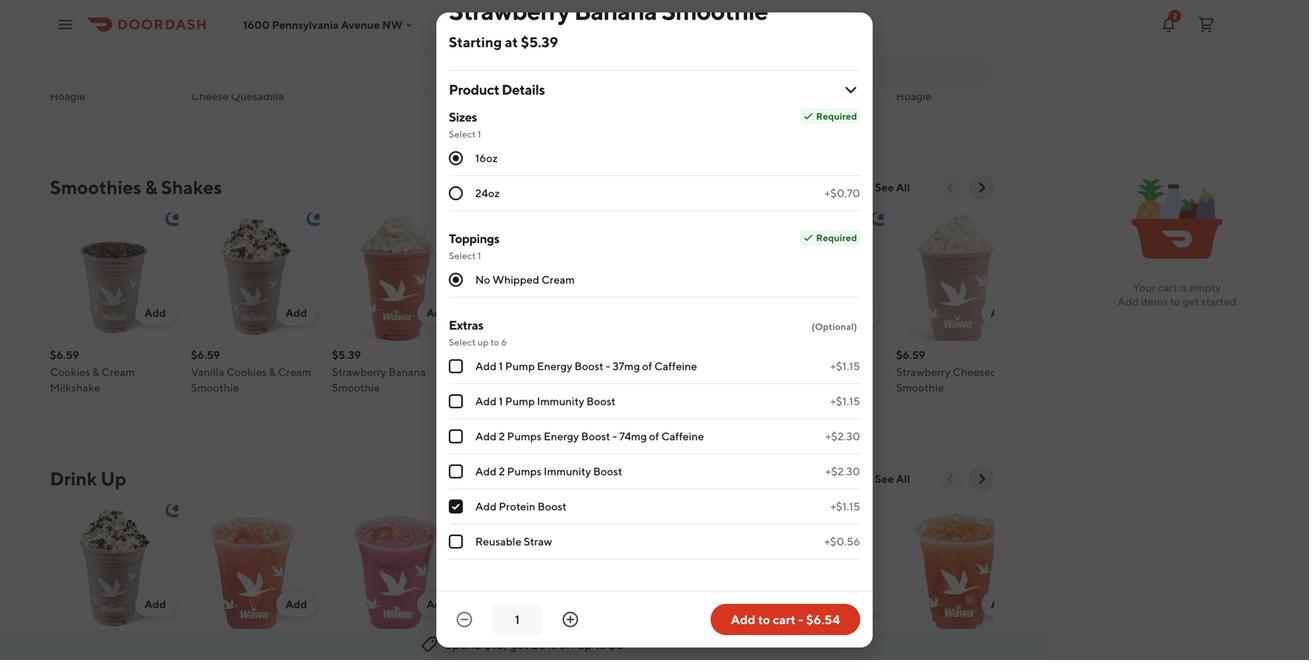 Task type: vqa. For each thing, say whether or not it's contained in the screenshot.
1st Turkey from the right
yes



Task type: describe. For each thing, give the bounding box(es) containing it.
add to cart - $6.54 button
[[711, 604, 860, 635]]

2 turkey from the left
[[969, 74, 1002, 87]]

+$1.15 for energy
[[830, 360, 860, 372]]

drink
[[50, 468, 97, 490]]

& inside $6.59 caramel cookies & cream smoothie
[[560, 365, 567, 378]]

cream inside $6.59 vanilla cookies & cream smoothie
[[278, 365, 311, 378]]

37mg
[[613, 360, 640, 372]]

no
[[475, 273, 490, 286]]

select for toppings
[[449, 250, 476, 261]]

add inside 'your cart is empty add items to get started'
[[1118, 295, 1139, 308]]

1 hoagie from the left
[[50, 90, 85, 102]]

caramel hot chocolate image
[[614, 504, 743, 632]]

to left $5
[[595, 637, 606, 652]]

strawberry for $6.59
[[896, 365, 951, 378]]

extras
[[449, 318, 483, 332]]

caffeine for add 1 pump energy boost - 37mg of caffeine
[[654, 360, 697, 372]]

extras select up to 6
[[449, 318, 507, 348]]

& inside smoothies & shakes link
[[145, 176, 157, 198]]

buffalo chicken & cheese quesadilla
[[191, 74, 284, 102]]

add 2 pumps energy boost - 74mg of caffeine
[[475, 430, 704, 443]]

$5.39 strawberry banana smoothie
[[332, 348, 426, 394]]

immunity for pumps
[[544, 465, 591, 478]]

chicken inside $5.69 buffalo chicken cheesesteak hoagie
[[793, 74, 835, 87]]

pump for energy
[[505, 360, 535, 372]]

smoothies & shakes
[[50, 176, 222, 198]]

1600 pennsylvania avenue nw
[[243, 18, 403, 31]]

buffalo inside $5.69 buffalo chicken cheesesteak hoagie
[[755, 74, 791, 87]]

boost for add 1 pump immunity boost
[[587, 395, 616, 408]]

smoothies
[[50, 176, 141, 198]]

to inside button
[[758, 612, 770, 627]]

$5.39 inside dialog
[[521, 34, 558, 50]]

cheesecake for cookies
[[614, 381, 675, 394]]

to inside extras select up to 6
[[491, 337, 499, 348]]

sizes group
[[449, 108, 860, 211]]

$5.79
[[473, 640, 502, 653]]

items
[[1141, 295, 1168, 308]]

$5.69 buffalo chicken cheesesteak hoagie
[[755, 57, 857, 102]]

1 down 6
[[499, 360, 503, 372]]

2 for add 2 pumps energy boost - 74mg of caffeine
[[499, 430, 505, 443]]

cookies for $6.59 cookies & cream milkshake
[[50, 365, 90, 378]]

cart inside 'your cart is empty add items to get started'
[[1158, 281, 1177, 294]]

1 oven roasted turkey hoagie from the left
[[50, 74, 156, 102]]

buffalo inside buffalo chicken & cheese quesadilla
[[191, 74, 227, 87]]

20%
[[531, 637, 557, 652]]

$6.59 for $6.59 vanilla cookies & cream smoothie
[[191, 348, 220, 361]]

smoothies & shakes link
[[50, 175, 222, 200]]

no whipped cream
[[475, 273, 575, 286]]

$6.59 for $6.59 cookies & cream milkshake
[[50, 348, 79, 361]]

is
[[1180, 281, 1187, 294]]

1 vertical spatial up
[[577, 637, 592, 652]]

$6.59 for $6.59 strawberry cheesecake smoothie
[[896, 348, 925, 361]]

decrease quantity by 1 image
[[455, 610, 474, 629]]

- inside button
[[798, 612, 804, 627]]

get inside 'your cart is empty add items to get started'
[[1183, 295, 1199, 308]]

protein
[[499, 500, 535, 513]]

4 hoagie from the left
[[896, 90, 932, 102]]

strawberry dragonfruit refresher image
[[191, 504, 320, 632]]

starting
[[449, 34, 502, 50]]

product
[[449, 81, 499, 98]]

custom
[[473, 74, 512, 87]]

started
[[1201, 295, 1237, 308]]

previous button of carousel image
[[943, 471, 959, 487]]

1 inside sizes select 1
[[478, 129, 481, 139]]

$4.79 for caramel hot chocolate image
[[614, 640, 643, 653]]

chicken inside buffalo chicken & cheese quesadilla
[[229, 74, 271, 87]]

$6.59 caramel cookies & cream smoothie
[[473, 348, 567, 394]]

1 turkey from the left
[[123, 74, 156, 87]]

+$1.15 for immunity
[[830, 395, 860, 408]]

$4.79 for dulce de leche latte image
[[755, 640, 784, 653]]

hoagie inside '$9.19 custom double meat hoagie'
[[473, 90, 509, 102]]

chocolate cookies & cream milkshake
[[755, 365, 858, 394]]

banana
[[389, 365, 426, 378]]

0 horizontal spatial get
[[510, 637, 529, 652]]

avenue
[[341, 18, 380, 31]]

straw
[[524, 535, 552, 548]]

up inside extras select up to 6
[[478, 337, 489, 348]]

1 horizontal spatial cheese
[[367, 74, 405, 87]]

hoagie inside $5.69 buffalo chicken cheesesteak hoagie
[[821, 90, 857, 102]]

- for 37mg
[[606, 360, 610, 372]]

boost for add 2 pumps immunity boost
[[593, 465, 622, 478]]

add 1 pump immunity boost
[[475, 395, 616, 408]]

16oz radio
[[449, 151, 463, 165]]

$9.19
[[473, 57, 500, 70]]

vanilla cookies & cream cappuccino image
[[50, 504, 178, 632]]

$9.19 custom double meat hoagie
[[473, 57, 579, 102]]

cookies for chocolate cookies cheesecake milkshake
[[668, 365, 708, 378]]

1600
[[243, 18, 270, 31]]

energy for pump
[[537, 360, 572, 372]]

chocolate cookies & cream milkshake image
[[755, 212, 884, 341]]

0 vertical spatial quesadilla
[[407, 74, 460, 87]]

whipped
[[493, 273, 539, 286]]

add inside button
[[731, 612, 756, 627]]

immunity for pump
[[537, 395, 584, 408]]

all for smoothies & shakes
[[896, 181, 910, 194]]

toppings select 1
[[449, 231, 499, 261]]

$15,
[[484, 637, 507, 652]]

reusable straw
[[475, 535, 552, 548]]

+$0.56
[[824, 535, 860, 548]]

of for 37mg
[[642, 360, 652, 372]]

toppings group
[[449, 230, 860, 298]]

sizes
[[449, 109, 477, 124]]

add 1 pump energy boost - 37mg of caffeine
[[475, 360, 697, 372]]

strawberry banana smoothie image
[[332, 212, 461, 341]]

milkshake inside chocolate cookies cheesecake milkshake
[[677, 381, 728, 394]]

strawberry cheesecake smoothie image
[[896, 212, 1025, 341]]

drink up link
[[50, 466, 126, 491]]

product details
[[449, 81, 545, 98]]

spend $15, get 20% off up to $5
[[445, 637, 624, 652]]

add protein boost
[[475, 500, 567, 513]]

No Whipped Cream radio
[[449, 273, 463, 287]]

shakes
[[161, 176, 222, 198]]

0 items, open order cart image
[[1197, 15, 1216, 34]]

$6.59 cookies & cream milkshake
[[50, 348, 135, 394]]



Task type: locate. For each thing, give the bounding box(es) containing it.
energy for pumps
[[544, 430, 579, 443]]

2 $6.59 from the left
[[191, 348, 220, 361]]

2 hoagie from the left
[[473, 90, 509, 102]]

dialog
[[436, 0, 873, 648]]

None checkbox
[[449, 359, 463, 373], [449, 394, 463, 408], [449, 464, 463, 478], [449, 535, 463, 549], [449, 359, 463, 373], [449, 394, 463, 408], [449, 464, 463, 478], [449, 535, 463, 549]]

select
[[449, 129, 476, 139], [449, 250, 476, 261], [449, 337, 476, 348]]

strawberry inside $6.59 strawberry cheesecake smoothie
[[896, 365, 951, 378]]

oat milk blush strawberry refresher image
[[332, 504, 461, 632]]

1 see from the top
[[875, 181, 894, 194]]

+$1.15 down the chocolate cookies & cream milkshake on the right bottom of the page
[[830, 395, 860, 408]]

0 horizontal spatial oven roasted turkey hoagie
[[50, 74, 156, 102]]

cheesesteak
[[755, 90, 819, 102]]

1 vertical spatial -
[[612, 430, 617, 443]]

1 vertical spatial pump
[[505, 395, 535, 408]]

cheesecake inside $6.59 strawberry cheesecake smoothie
[[953, 365, 1014, 378]]

smoothie inside $6.59 caramel cookies & cream smoothie
[[509, 381, 556, 394]]

1 vertical spatial see all link
[[866, 466, 920, 491]]

select inside extras select up to 6
[[449, 337, 476, 348]]

oven
[[50, 74, 77, 87], [896, 74, 924, 87]]

cream inside the chocolate cookies & cream milkshake
[[755, 381, 788, 394]]

pump down $6.59 caramel cookies & cream smoothie
[[505, 395, 535, 408]]

see all link for drink up
[[866, 466, 920, 491]]

1 vertical spatial +$2.30
[[826, 465, 860, 478]]

2 +$2.30 from the top
[[826, 465, 860, 478]]

0 vertical spatial cart
[[1158, 281, 1177, 294]]

salted caramel cappuccino image
[[473, 504, 602, 632]]

energy up add 2 pumps immunity boost
[[544, 430, 579, 443]]

$5.39 inside $5.39 strawberry banana smoothie
[[332, 348, 361, 361]]

1 chocolate from the left
[[614, 365, 666, 378]]

smoothie inside $6.59 vanilla cookies & cream smoothie
[[191, 381, 239, 394]]

$4.79 down add to cart - $6.54 button
[[755, 640, 784, 653]]

$6.59 vanilla cookies & cream smoothie
[[191, 348, 311, 394]]

boost for add 2 pumps energy boost - 74mg of caffeine
[[581, 430, 610, 443]]

1 $4.79 from the left
[[614, 640, 643, 653]]

1 cookies from the left
[[50, 365, 90, 378]]

0 vertical spatial energy
[[537, 360, 572, 372]]

1 horizontal spatial cheesecake
[[953, 365, 1014, 378]]

required down $5.69 buffalo chicken cheesesteak hoagie
[[816, 111, 857, 122]]

previous button of carousel image
[[943, 180, 959, 195]]

chocolate for chocolate cookies cheesecake milkshake
[[614, 365, 666, 378]]

0 horizontal spatial chicken
[[229, 74, 271, 87]]

2 left 0 items, open order cart "icon"
[[1173, 11, 1177, 20]]

cheesecake for strawberry
[[953, 365, 1014, 378]]

1 see all link from the top
[[866, 175, 920, 200]]

3 select from the top
[[449, 337, 476, 348]]

next button of carousel image
[[974, 471, 990, 487]]

+$1.15
[[830, 360, 860, 372], [830, 395, 860, 408], [830, 500, 860, 513]]

smoothie inside $5.39 strawberry banana smoothie
[[332, 381, 380, 394]]

beef & cheese quesadilla
[[332, 74, 460, 87]]

0 horizontal spatial $5.39
[[332, 348, 361, 361]]

+$2.30 for add 2 pumps immunity boost
[[826, 465, 860, 478]]

cookies inside $6.59 caramel cookies & cream smoothie
[[517, 365, 557, 378]]

0 horizontal spatial -
[[606, 360, 610, 372]]

boost for add 1 pump energy boost - 37mg of caffeine
[[575, 360, 604, 372]]

1 vertical spatial cheesecake
[[614, 381, 675, 394]]

3 $6.59 from the left
[[473, 348, 502, 361]]

1 see all from the top
[[875, 181, 910, 194]]

$6.59 strawberry cheesecake smoothie
[[896, 348, 1014, 394]]

off
[[559, 637, 575, 652]]

chicken down 1600
[[229, 74, 271, 87]]

2 vertical spatial 2
[[499, 465, 505, 478]]

pump down 6
[[505, 360, 535, 372]]

all left previous button of carousel image
[[896, 472, 910, 485]]

select down the sizes
[[449, 129, 476, 139]]

0 vertical spatial all
[[896, 181, 910, 194]]

1600 pennsylvania avenue nw button
[[243, 18, 415, 31]]

5 cookies from the left
[[809, 365, 849, 378]]

energy up "add 1 pump immunity boost"
[[537, 360, 572, 372]]

of right 74mg
[[649, 430, 659, 443]]

boost up add 2 pumps energy boost - 74mg of caffeine
[[587, 395, 616, 408]]

2 chocolate from the left
[[755, 365, 807, 378]]

cart
[[1158, 281, 1177, 294], [773, 612, 796, 627]]

select for sizes
[[449, 129, 476, 139]]

chocolate
[[614, 365, 666, 378], [755, 365, 807, 378]]

see for smoothies & shakes
[[875, 181, 894, 194]]

cream inside $6.59 caramel cookies & cream smoothie
[[473, 381, 506, 394]]

of right 37mg on the bottom left of page
[[642, 360, 652, 372]]

$6.59 inside $6.59 caramel cookies & cream smoothie
[[473, 348, 502, 361]]

vanilla
[[191, 365, 224, 378]]

milkshake for chocolate cookies & cream milkshake
[[791, 381, 841, 394]]

2 vertical spatial select
[[449, 337, 476, 348]]

of for 74mg
[[649, 430, 659, 443]]

cookies & cream milkshake image
[[50, 212, 178, 341]]

1 vertical spatial caffeine
[[661, 430, 704, 443]]

required down "+$0.70"
[[816, 232, 857, 243]]

to
[[1170, 295, 1180, 308], [491, 337, 499, 348], [758, 612, 770, 627], [595, 637, 606, 652]]

0 horizontal spatial chocolate
[[614, 365, 666, 378]]

chocolate cookies cheesecake milkshake
[[614, 365, 728, 394]]

oven roasted turkey hoagie
[[50, 74, 156, 102], [896, 74, 1002, 102]]

1 vertical spatial immunity
[[544, 465, 591, 478]]

0 horizontal spatial oven
[[50, 74, 77, 87]]

quesadilla
[[407, 74, 460, 87], [231, 90, 284, 102]]

caramel
[[473, 365, 515, 378]]

1 select from the top
[[449, 129, 476, 139]]

see all for smoothies & shakes
[[875, 181, 910, 194]]

1 chicken from the left
[[229, 74, 271, 87]]

0 vertical spatial cheese
[[367, 74, 405, 87]]

0 vertical spatial see
[[875, 181, 894, 194]]

select inside sizes select 1
[[449, 129, 476, 139]]

all left previous button of carousel icon
[[896, 181, 910, 194]]

0 vertical spatial get
[[1183, 295, 1199, 308]]

cookies inside chocolate cookies cheesecake milkshake
[[668, 365, 708, 378]]

Search Wawa search field
[[755, 63, 979, 80]]

meat
[[553, 74, 579, 87]]

quesadilla inside buffalo chicken & cheese quesadilla
[[231, 90, 284, 102]]

+$0.70
[[825, 187, 860, 199]]

nw
[[382, 18, 403, 31]]

$5
[[609, 637, 624, 652]]

vanilla cookies & cream smoothie image
[[191, 212, 320, 341]]

required for toppings
[[816, 232, 857, 243]]

0 horizontal spatial $4.79
[[614, 640, 643, 653]]

1 $6.59 from the left
[[50, 348, 79, 361]]

1 pump from the top
[[505, 360, 535, 372]]

add to cart - $6.54
[[731, 612, 840, 627]]

+$1.15 up the +$0.56
[[830, 500, 860, 513]]

1 horizontal spatial $5.39
[[521, 34, 558, 50]]

cream inside $6.59 cookies & cream milkshake
[[102, 365, 135, 378]]

0 vertical spatial up
[[478, 337, 489, 348]]

up
[[478, 337, 489, 348], [577, 637, 592, 652]]

1 vertical spatial 2
[[499, 430, 505, 443]]

$6.59 inside $6.59 strawberry cheesecake smoothie
[[896, 348, 925, 361]]

1 vertical spatial cart
[[773, 612, 796, 627]]

of
[[642, 360, 652, 372], [649, 430, 659, 443]]

drink up
[[50, 468, 126, 490]]

milkshake inside the chocolate cookies & cream milkshake
[[791, 381, 841, 394]]

+$2.30 up the +$0.56
[[826, 465, 860, 478]]

chocolate inside the chocolate cookies & cream milkshake
[[755, 365, 807, 378]]

0 vertical spatial pumps
[[507, 430, 542, 443]]

strawberry inside $5.39 strawberry banana smoothie
[[332, 365, 386, 378]]

see for drink up
[[875, 472, 894, 485]]

green tea strawberry passion fruit refresher image
[[896, 504, 1025, 632]]

3 smoothie from the left
[[509, 381, 556, 394]]

1 horizontal spatial $4.79
[[755, 640, 784, 653]]

24oz
[[475, 187, 500, 199]]

1 inside toppings select 1
[[478, 250, 481, 261]]

boost down add 2 pumps energy boost - 74mg of caffeine
[[593, 465, 622, 478]]

all
[[896, 181, 910, 194], [896, 472, 910, 485]]

caffeine right 74mg
[[661, 430, 704, 443]]

1 horizontal spatial -
[[612, 430, 617, 443]]

Current quantity is 1 number field
[[502, 611, 533, 628]]

2 oven from the left
[[896, 74, 924, 87]]

0 vertical spatial caffeine
[[654, 360, 697, 372]]

4 $6.59 from the left
[[896, 348, 925, 361]]

required inside sizes group
[[816, 111, 857, 122]]

to down is at the top right
[[1170, 295, 1180, 308]]

immunity down add 1 pump energy boost - 37mg of caffeine
[[537, 395, 584, 408]]

2 buffalo from the left
[[755, 74, 791, 87]]

0 horizontal spatial up
[[478, 337, 489, 348]]

2 smoothie from the left
[[332, 381, 380, 394]]

caffeine right 37mg on the bottom left of page
[[654, 360, 697, 372]]

0 horizontal spatial quesadilla
[[231, 90, 284, 102]]

3 milkshake from the left
[[791, 381, 841, 394]]

2 +$1.15 from the top
[[830, 395, 860, 408]]

1 down toppings
[[478, 250, 481, 261]]

1 horizontal spatial turkey
[[969, 74, 1002, 87]]

0 horizontal spatial roasted
[[79, 74, 121, 87]]

2 all from the top
[[896, 472, 910, 485]]

1 all from the top
[[896, 181, 910, 194]]

next button of carousel image
[[974, 180, 990, 195]]

4 smoothie from the left
[[896, 381, 944, 394]]

pumps up add protein boost
[[507, 465, 542, 478]]

0 vertical spatial select
[[449, 129, 476, 139]]

immunity down add 2 pumps energy boost - 74mg of caffeine
[[544, 465, 591, 478]]

4 cookies from the left
[[668, 365, 708, 378]]

2 see all link from the top
[[866, 466, 920, 491]]

2 vertical spatial +$1.15
[[830, 500, 860, 513]]

$5.39
[[521, 34, 558, 50], [332, 348, 361, 361]]

&
[[273, 74, 280, 87], [358, 74, 365, 87], [145, 176, 157, 198], [92, 365, 99, 378], [269, 365, 276, 378], [560, 365, 567, 378], [851, 365, 858, 378]]

pump
[[505, 360, 535, 372], [505, 395, 535, 408]]

$6.54
[[806, 612, 840, 627]]

cookies inside $6.59 cookies & cream milkshake
[[50, 365, 90, 378]]

chicken up cheesesteak
[[793, 74, 835, 87]]

0 vertical spatial immunity
[[537, 395, 584, 408]]

smoothie inside $6.59 strawberry cheesecake smoothie
[[896, 381, 944, 394]]

pennsylvania
[[272, 18, 339, 31]]

dulce de leche latte image
[[755, 504, 884, 632]]

2 cookies from the left
[[226, 365, 267, 378]]

none radio inside sizes group
[[449, 186, 463, 200]]

1 vertical spatial get
[[510, 637, 529, 652]]

milkshake for $6.59 cookies & cream milkshake
[[50, 381, 100, 394]]

caffeine
[[654, 360, 697, 372], [661, 430, 704, 443]]

1 pumps from the top
[[507, 430, 542, 443]]

0 vertical spatial +$2.30
[[826, 430, 860, 443]]

required inside toppings group
[[816, 232, 857, 243]]

extras group
[[449, 316, 860, 560]]

1 horizontal spatial chocolate
[[755, 365, 807, 378]]

cart left is at the top right
[[1158, 281, 1177, 294]]

turkey
[[123, 74, 156, 87], [969, 74, 1002, 87]]

buffalo
[[191, 74, 227, 87], [755, 74, 791, 87]]

cookies inside the chocolate cookies & cream milkshake
[[809, 365, 849, 378]]

+$2.30
[[826, 430, 860, 443], [826, 465, 860, 478]]

& inside $6.59 cookies & cream milkshake
[[92, 365, 99, 378]]

add button
[[135, 9, 175, 34], [135, 9, 175, 34], [276, 9, 316, 34], [276, 9, 316, 34], [417, 9, 457, 34], [417, 9, 457, 34], [558, 9, 598, 34], [558, 9, 598, 34], [699, 9, 740, 34], [699, 9, 740, 34], [840, 9, 881, 34], [840, 9, 881, 34], [135, 300, 175, 325], [135, 300, 175, 325], [276, 300, 316, 325], [276, 300, 316, 325], [417, 300, 457, 325], [417, 300, 457, 325], [981, 300, 1022, 325], [981, 300, 1022, 325], [135, 592, 175, 617], [135, 592, 175, 617], [276, 592, 316, 617], [276, 592, 316, 617], [417, 592, 457, 617], [417, 592, 457, 617], [699, 592, 740, 617], [699, 592, 740, 617], [840, 592, 881, 617], [840, 592, 881, 617], [981, 592, 1022, 617], [981, 592, 1022, 617]]

cookies
[[50, 365, 90, 378], [226, 365, 267, 378], [517, 365, 557, 378], [668, 365, 708, 378], [809, 365, 849, 378]]

to left 6
[[491, 337, 499, 348]]

0 vertical spatial $5.39
[[521, 34, 558, 50]]

0 vertical spatial -
[[606, 360, 610, 372]]

cheese inside buffalo chicken & cheese quesadilla
[[191, 90, 229, 102]]

1 vertical spatial of
[[649, 430, 659, 443]]

pumps down "add 1 pump immunity boost"
[[507, 430, 542, 443]]

see all link right "+$0.70"
[[866, 175, 920, 200]]

reusable
[[475, 535, 522, 548]]

+$2.30 down the chocolate cookies & cream milkshake on the right bottom of the page
[[826, 430, 860, 443]]

2 select from the top
[[449, 250, 476, 261]]

2 roasted from the left
[[926, 74, 967, 87]]

$6.59
[[50, 348, 79, 361], [191, 348, 220, 361], [473, 348, 502, 361], [896, 348, 925, 361]]

boost left 74mg
[[581, 430, 610, 443]]

dialog containing starting at $5.39
[[436, 0, 873, 648]]

quesadilla up the sizes
[[407, 74, 460, 87]]

1 vertical spatial all
[[896, 472, 910, 485]]

74mg
[[619, 430, 647, 443]]

1 horizontal spatial get
[[1183, 295, 1199, 308]]

cheesecake inside chocolate cookies cheesecake milkshake
[[614, 381, 675, 394]]

2 chicken from the left
[[793, 74, 835, 87]]

0 vertical spatial 2
[[1173, 11, 1177, 20]]

1 horizontal spatial cart
[[1158, 281, 1177, 294]]

caramel cookies & cream smoothie image
[[473, 212, 602, 341]]

see right "+$0.70"
[[875, 181, 894, 194]]

$4.79 right off
[[614, 640, 643, 653]]

strawberry for $5.39
[[332, 365, 386, 378]]

2 up protein
[[499, 465, 505, 478]]

2 milkshake from the left
[[677, 381, 728, 394]]

1 roasted from the left
[[79, 74, 121, 87]]

see all
[[875, 181, 910, 194], [875, 472, 910, 485]]

2 horizontal spatial -
[[798, 612, 804, 627]]

1 vertical spatial quesadilla
[[231, 90, 284, 102]]

3 cookies from the left
[[517, 365, 557, 378]]

details
[[502, 81, 545, 98]]

1 horizontal spatial up
[[577, 637, 592, 652]]

$6.59 for $6.59 caramel cookies & cream smoothie
[[473, 348, 502, 361]]

2
[[1173, 11, 1177, 20], [499, 430, 505, 443], [499, 465, 505, 478]]

see all link for smoothies & shakes
[[866, 175, 920, 200]]

milkshake
[[50, 381, 100, 394], [677, 381, 728, 394], [791, 381, 841, 394]]

2 see from the top
[[875, 472, 894, 485]]

1 required from the top
[[816, 111, 857, 122]]

16oz
[[475, 152, 498, 164]]

$7.89
[[614, 57, 641, 70]]

boost right protein
[[538, 500, 567, 513]]

1 horizontal spatial oven
[[896, 74, 924, 87]]

get right $15,
[[510, 637, 529, 652]]

2 $4.79 from the left
[[755, 640, 784, 653]]

2 pump from the top
[[505, 395, 535, 408]]

- left 37mg on the bottom left of page
[[606, 360, 610, 372]]

- for 74mg
[[612, 430, 617, 443]]

2 horizontal spatial milkshake
[[791, 381, 841, 394]]

cookies for chocolate cookies & cream milkshake
[[809, 365, 849, 378]]

1 strawberry from the left
[[332, 365, 386, 378]]

up right off
[[577, 637, 592, 652]]

1 horizontal spatial strawberry
[[896, 365, 951, 378]]

0 vertical spatial +$1.15
[[830, 360, 860, 372]]

0 horizontal spatial cart
[[773, 612, 796, 627]]

up left 6
[[478, 337, 489, 348]]

see all for drink up
[[875, 472, 910, 485]]

required for sizes
[[816, 111, 857, 122]]

chocolate cookies cheesecake milkshake image
[[614, 212, 743, 341]]

1 horizontal spatial quesadilla
[[407, 74, 460, 87]]

milkshake inside $6.59 cookies & cream milkshake
[[50, 381, 100, 394]]

your
[[1133, 281, 1156, 294]]

at
[[505, 34, 518, 50]]

sizes select 1
[[449, 109, 481, 139]]

None checkbox
[[449, 429, 463, 443], [449, 500, 463, 514], [449, 429, 463, 443], [449, 500, 463, 514]]

2 pumps from the top
[[507, 465, 542, 478]]

1 vertical spatial select
[[449, 250, 476, 261]]

0 vertical spatial see all
[[875, 181, 910, 194]]

1 +$1.15 from the top
[[830, 360, 860, 372]]

chicken
[[229, 74, 271, 87], [793, 74, 835, 87]]

pumps for immunity
[[507, 465, 542, 478]]

select inside toppings select 1
[[449, 250, 476, 261]]

caffeine for add 2 pumps energy boost - 74mg of caffeine
[[661, 430, 704, 443]]

& inside $6.59 vanilla cookies & cream smoothie
[[269, 365, 276, 378]]

1 vertical spatial see all
[[875, 472, 910, 485]]

& inside the chocolate cookies & cream milkshake
[[851, 365, 858, 378]]

$4.79
[[614, 640, 643, 653], [755, 640, 784, 653]]

1 horizontal spatial oven roasted turkey hoagie
[[896, 74, 1002, 102]]

add 2 pumps immunity boost
[[475, 465, 622, 478]]

- left 74mg
[[612, 430, 617, 443]]

$6.59 inside $6.59 vanilla cookies & cream smoothie
[[191, 348, 220, 361]]

1 milkshake from the left
[[50, 381, 100, 394]]

1 vertical spatial +$1.15
[[830, 395, 860, 408]]

1 vertical spatial pumps
[[507, 465, 542, 478]]

cart inside button
[[773, 612, 796, 627]]

+$2.30 for add 2 pumps energy boost - 74mg of caffeine
[[826, 430, 860, 443]]

2 oven roasted turkey hoagie from the left
[[896, 74, 1002, 102]]

1 down caramel on the bottom
[[499, 395, 503, 408]]

1 smoothie from the left
[[191, 381, 239, 394]]

1 +$2.30 from the top
[[826, 430, 860, 443]]

select down the extras on the left
[[449, 337, 476, 348]]

2 vertical spatial -
[[798, 612, 804, 627]]

+$1.15 down (optional)
[[830, 360, 860, 372]]

1 horizontal spatial milkshake
[[677, 381, 728, 394]]

0 horizontal spatial strawberry
[[332, 365, 386, 378]]

1 vertical spatial $5.39
[[332, 348, 361, 361]]

2 down "add 1 pump immunity boost"
[[499, 430, 505, 443]]

3 +$1.15 from the top
[[830, 500, 860, 513]]

get down is at the top right
[[1183, 295, 1199, 308]]

1 vertical spatial cheese
[[191, 90, 229, 102]]

1 vertical spatial energy
[[544, 430, 579, 443]]

hoagie
[[50, 90, 85, 102], [473, 90, 509, 102], [821, 90, 857, 102], [896, 90, 932, 102]]

pumps for energy
[[507, 430, 542, 443]]

2 strawberry from the left
[[896, 365, 951, 378]]

get
[[1183, 295, 1199, 308], [510, 637, 529, 652]]

beef
[[332, 74, 355, 87]]

see all left previous button of carousel image
[[875, 472, 910, 485]]

- left $6.54
[[798, 612, 804, 627]]

0 horizontal spatial cheese
[[191, 90, 229, 102]]

chocolate for chocolate cookies & cream milkshake
[[755, 365, 807, 378]]

pump for immunity
[[505, 395, 535, 408]]

1 horizontal spatial chicken
[[793, 74, 835, 87]]

$6.59 inside $6.59 cookies & cream milkshake
[[50, 348, 79, 361]]

0 vertical spatial pump
[[505, 360, 535, 372]]

immunity
[[537, 395, 584, 408], [544, 465, 591, 478]]

see left previous button of carousel image
[[875, 472, 894, 485]]

product details button
[[449, 71, 860, 108]]

1 vertical spatial required
[[816, 232, 857, 243]]

2 required from the top
[[816, 232, 857, 243]]

1 up 16oz on the top of the page
[[478, 129, 481, 139]]

starting at $5.39
[[449, 34, 558, 50]]

your cart is empty add items to get started
[[1118, 281, 1237, 308]]

0 vertical spatial of
[[642, 360, 652, 372]]

None radio
[[449, 186, 463, 200]]

cookies inside $6.59 vanilla cookies & cream smoothie
[[226, 365, 267, 378]]

2 for add 2 pumps immunity boost
[[499, 465, 505, 478]]

1 buffalo from the left
[[191, 74, 227, 87]]

0 horizontal spatial buffalo
[[191, 74, 227, 87]]

0 vertical spatial see all link
[[866, 175, 920, 200]]

notification bell image
[[1160, 15, 1178, 34]]

up
[[101, 468, 126, 490]]

all for drink up
[[896, 472, 910, 485]]

$5.69
[[755, 57, 785, 70]]

boost
[[575, 360, 604, 372], [587, 395, 616, 408], [581, 430, 610, 443], [593, 465, 622, 478], [538, 500, 567, 513]]

0 horizontal spatial milkshake
[[50, 381, 100, 394]]

empty
[[1189, 281, 1221, 294]]

1 horizontal spatial buffalo
[[755, 74, 791, 87]]

(optional)
[[812, 321, 857, 332]]

open menu image
[[56, 15, 75, 34]]

0 vertical spatial required
[[816, 111, 857, 122]]

see all link left previous button of carousel image
[[866, 466, 920, 491]]

& inside buffalo chicken & cheese quesadilla
[[273, 74, 280, 87]]

to inside 'your cart is empty add items to get started'
[[1170, 295, 1180, 308]]

select for extras
[[449, 337, 476, 348]]

see all right "+$0.70"
[[875, 181, 910, 194]]

double
[[514, 74, 551, 87]]

quesadilla down 1600
[[231, 90, 284, 102]]

cart left $6.54
[[773, 612, 796, 627]]

1 oven from the left
[[50, 74, 77, 87]]

0 horizontal spatial turkey
[[123, 74, 156, 87]]

6
[[501, 337, 507, 348]]

select down toppings
[[449, 250, 476, 261]]

spend
[[445, 637, 482, 652]]

1 vertical spatial see
[[875, 472, 894, 485]]

2 see all from the top
[[875, 472, 910, 485]]

0 horizontal spatial cheesecake
[[614, 381, 675, 394]]

1 horizontal spatial roasted
[[926, 74, 967, 87]]

toppings
[[449, 231, 499, 246]]

boost left 37mg on the bottom left of page
[[575, 360, 604, 372]]

increase quantity by 1 image
[[561, 610, 580, 629]]

3 hoagie from the left
[[821, 90, 857, 102]]

to left $6.54
[[758, 612, 770, 627]]

chocolate inside chocolate cookies cheesecake milkshake
[[614, 365, 666, 378]]

cream inside toppings group
[[542, 273, 575, 286]]

0 vertical spatial cheesecake
[[953, 365, 1014, 378]]



